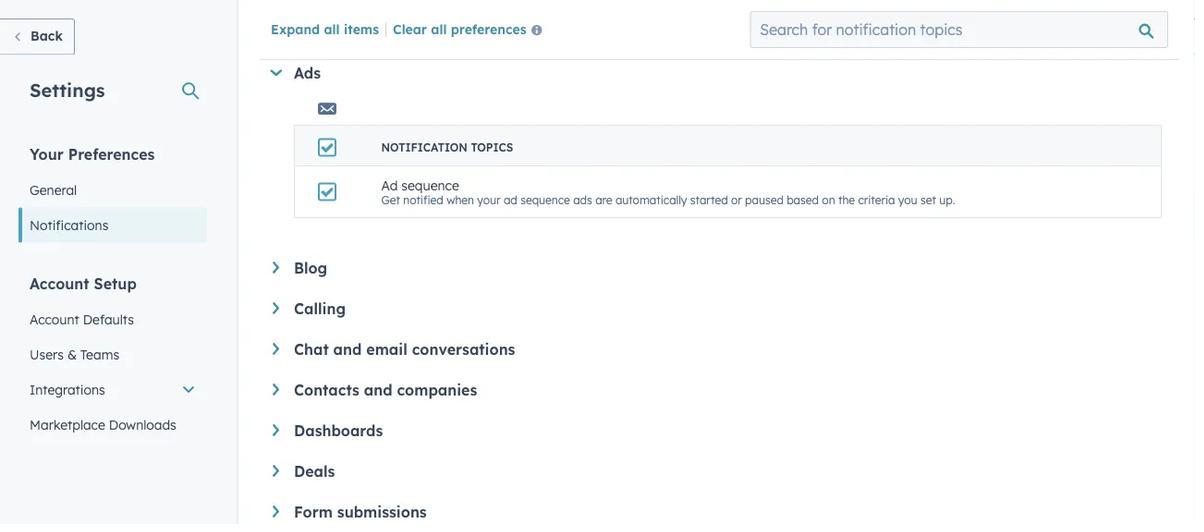 Task type: vqa. For each thing, say whether or not it's contained in the screenshot.
caret image associated with Chat and email conversations
yes



Task type: locate. For each thing, give the bounding box(es) containing it.
account
[[30, 274, 89, 293], [30, 311, 79, 327]]

all
[[324, 21, 340, 37], [431, 21, 447, 37]]

chat and email conversations
[[294, 340, 515, 359]]

1 horizontal spatial and
[[364, 381, 392, 399]]

started
[[690, 193, 728, 207]]

all for clear
[[431, 21, 447, 37]]

caret image
[[270, 69, 282, 76], [273, 262, 279, 273], [273, 302, 279, 314], [273, 465, 279, 477], [273, 506, 279, 517]]

caret image for chat
[[273, 343, 279, 355]]

contacts and companies
[[294, 381, 477, 399]]

and
[[333, 340, 362, 359], [364, 381, 392, 399]]

caret image left the contacts
[[273, 384, 279, 395]]

ad
[[504, 193, 517, 207]]

caret image for blog
[[273, 262, 279, 273]]

all left the items
[[324, 21, 340, 37]]

1 vertical spatial account
[[30, 311, 79, 327]]

expand all items
[[271, 21, 379, 37]]

all right clear
[[431, 21, 447, 37]]

and down email
[[364, 381, 392, 399]]

caret image inside blog dropdown button
[[273, 262, 279, 273]]

3 caret image from the top
[[273, 424, 279, 436]]

sequence
[[401, 177, 459, 193], [521, 193, 570, 207]]

caret image left the form on the left bottom of page
[[273, 506, 279, 517]]

submissions
[[337, 503, 427, 521]]

1 horizontal spatial sequence
[[521, 193, 570, 207]]

when
[[447, 193, 474, 207]]

downloads
[[109, 416, 176, 433]]

settings
[[30, 78, 105, 101]]

all inside clear all preferences button
[[431, 21, 447, 37]]

ad sequence get notified when your ad sequence ads are automatically started or paused based on the criteria you set up.
[[381, 177, 955, 207]]

account up 'users'
[[30, 311, 79, 327]]

caret image left ads
[[270, 69, 282, 76]]

0 horizontal spatial and
[[333, 340, 362, 359]]

1 vertical spatial caret image
[[273, 384, 279, 395]]

all for expand
[[324, 21, 340, 37]]

deals button
[[273, 462, 1162, 481]]

caret image inside ads dropdown button
[[270, 69, 282, 76]]

caret image left deals at the left bottom of page
[[273, 465, 279, 477]]

caret image for form submissions
[[273, 506, 279, 517]]

ads
[[294, 64, 321, 82]]

sequence down notification
[[401, 177, 459, 193]]

back
[[31, 28, 63, 44]]

2 account from the top
[[30, 311, 79, 327]]

back link
[[0, 18, 75, 55]]

and right chat
[[333, 340, 362, 359]]

notifications
[[30, 217, 109, 233]]

calling
[[294, 299, 346, 318]]

blog button
[[273, 259, 1162, 277]]

general
[[30, 182, 77, 198]]

caret image left chat
[[273, 343, 279, 355]]

ads button
[[270, 64, 1162, 82]]

0 vertical spatial account
[[30, 274, 89, 293]]

criteria
[[858, 193, 895, 207]]

users
[[30, 346, 64, 362]]

caret image inside calling dropdown button
[[273, 302, 279, 314]]

or
[[731, 193, 742, 207]]

0 vertical spatial and
[[333, 340, 362, 359]]

caret image inside contacts and companies dropdown button
[[273, 384, 279, 395]]

teams
[[80, 346, 119, 362]]

calling button
[[273, 299, 1162, 318]]

items
[[344, 21, 379, 37]]

caret image left 'calling'
[[273, 302, 279, 314]]

0 horizontal spatial sequence
[[401, 177, 459, 193]]

companies
[[397, 381, 477, 399]]

1 horizontal spatial all
[[431, 21, 447, 37]]

0 vertical spatial caret image
[[273, 343, 279, 355]]

2 all from the left
[[431, 21, 447, 37]]

conversations
[[412, 340, 515, 359]]

defaults
[[83, 311, 134, 327]]

automatically
[[615, 193, 687, 207]]

sequence right 'ad'
[[521, 193, 570, 207]]

caret image inside deals dropdown button
[[273, 465, 279, 477]]

account for account defaults
[[30, 311, 79, 327]]

caret image left the dashboards
[[273, 424, 279, 436]]

1 account from the top
[[30, 274, 89, 293]]

account for account setup
[[30, 274, 89, 293]]

1 caret image from the top
[[273, 343, 279, 355]]

caret image left blog
[[273, 262, 279, 273]]

1 all from the left
[[324, 21, 340, 37]]

form
[[294, 503, 333, 521]]

caret image inside chat and email conversations dropdown button
[[273, 343, 279, 355]]

2 caret image from the top
[[273, 384, 279, 395]]

caret image inside form submissions 'dropdown button'
[[273, 506, 279, 517]]

2 vertical spatial caret image
[[273, 424, 279, 436]]

clear all preferences
[[393, 21, 527, 37]]

1 vertical spatial and
[[364, 381, 392, 399]]

caret image inside dashboards dropdown button
[[273, 424, 279, 436]]

preferences
[[68, 145, 155, 163]]

on
[[822, 193, 835, 207]]

caret image
[[273, 343, 279, 355], [273, 384, 279, 395], [273, 424, 279, 436]]

clear
[[393, 21, 427, 37]]

notified
[[403, 193, 443, 207]]

account setup
[[30, 274, 137, 293]]

0 horizontal spatial all
[[324, 21, 340, 37]]

account up account defaults at the bottom
[[30, 274, 89, 293]]

your
[[477, 193, 501, 207]]

chat
[[294, 340, 329, 359]]



Task type: describe. For each thing, give the bounding box(es) containing it.
contacts and companies button
[[273, 381, 1162, 399]]

you
[[898, 193, 917, 207]]

the
[[838, 193, 855, 207]]

ad
[[381, 177, 398, 193]]

based
[[787, 193, 819, 207]]

form submissions
[[294, 503, 427, 521]]

marketplace downloads
[[30, 416, 176, 433]]

&
[[67, 346, 77, 362]]

paused
[[745, 193, 784, 207]]

users & teams
[[30, 346, 119, 362]]

deals
[[294, 462, 335, 481]]

email
[[366, 340, 407, 359]]

blog
[[294, 259, 327, 277]]

form submissions button
[[273, 503, 1162, 521]]

users & teams link
[[18, 337, 207, 372]]

dashboards
[[294, 421, 383, 440]]

caret image for calling
[[273, 302, 279, 314]]

chat and email conversations button
[[273, 340, 1162, 359]]

account setup element
[[18, 273, 207, 524]]

general link
[[18, 172, 207, 207]]

preferences
[[451, 21, 527, 37]]

dashboards button
[[273, 421, 1162, 440]]

set
[[920, 193, 936, 207]]

expand all items button
[[271, 21, 379, 37]]

notifications link
[[18, 207, 207, 243]]

setup
[[94, 274, 137, 293]]

and for chat
[[333, 340, 362, 359]]

marketplace downloads link
[[18, 407, 207, 442]]

topics
[[471, 140, 513, 154]]

marketplace
[[30, 416, 105, 433]]

your preferences
[[30, 145, 155, 163]]

your preferences element
[[18, 144, 207, 243]]

Search for notification topics search field
[[750, 11, 1168, 48]]

account defaults link
[[18, 302, 207, 337]]

expand
[[271, 21, 320, 37]]

integrations
[[30, 381, 105, 397]]

caret image for deals
[[273, 465, 279, 477]]

account defaults
[[30, 311, 134, 327]]

notification
[[381, 140, 468, 154]]

your
[[30, 145, 64, 163]]

caret image for ads
[[270, 69, 282, 76]]

notification topics
[[381, 140, 513, 154]]

up.
[[939, 193, 955, 207]]

get
[[381, 193, 400, 207]]

caret image for contacts
[[273, 384, 279, 395]]

ads
[[573, 193, 592, 207]]

are
[[595, 193, 612, 207]]

clear all preferences button
[[393, 19, 550, 41]]

and for contacts
[[364, 381, 392, 399]]

integrations button
[[18, 372, 207, 407]]

contacts
[[294, 381, 359, 399]]



